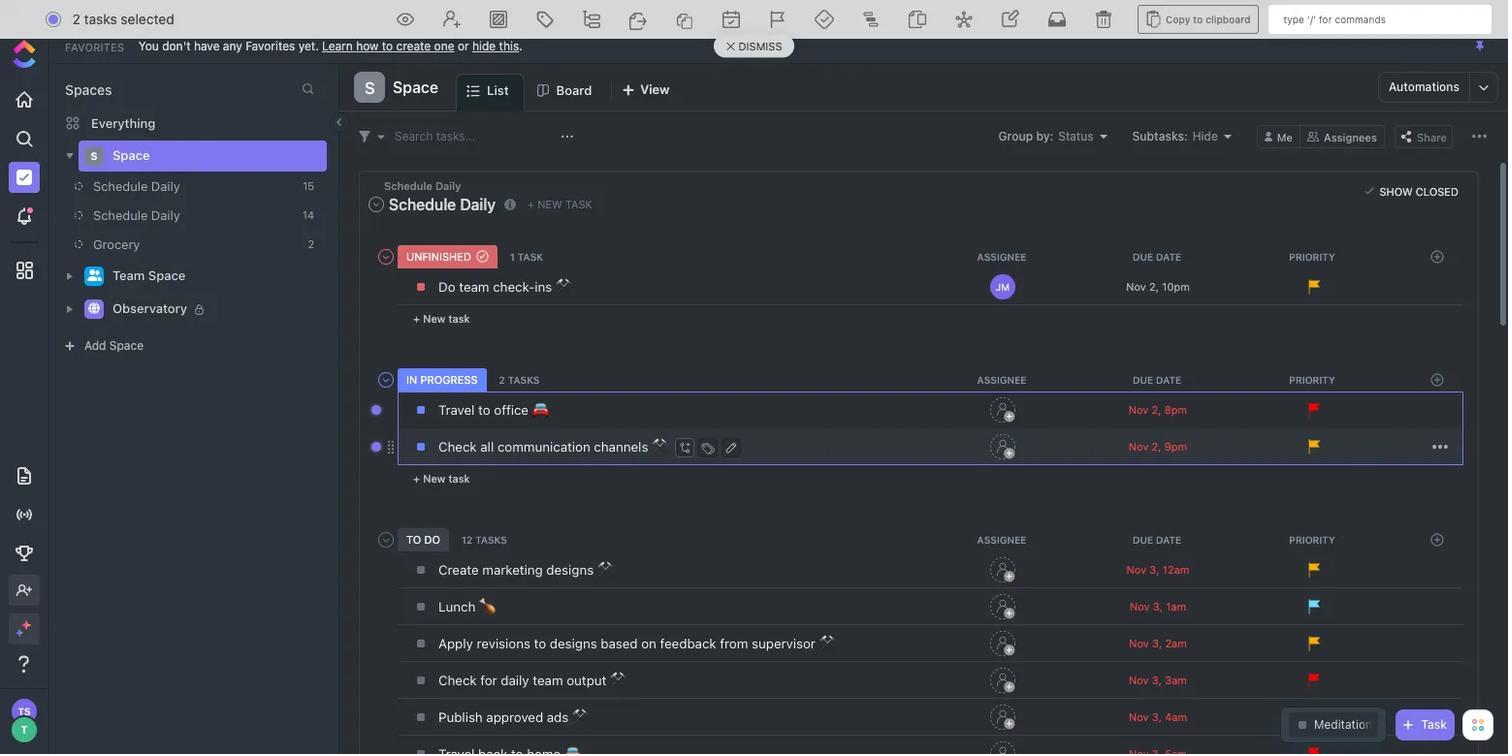 Task type: vqa. For each thing, say whether or not it's contained in the screenshot.


Task type: locate. For each thing, give the bounding box(es) containing it.
+ new task down do team check-ins ⚒️
[[413, 312, 470, 325]]

0 horizontal spatial favorites
[[65, 40, 124, 53]]

you don't have any favorites yet. learn how to create one or hide this .
[[139, 38, 523, 53]]

this left "dropdown menu" 'image'
[[936, 6, 960, 22]]

pm
[[1174, 280, 1190, 292], [1171, 403, 1187, 415], [1171, 440, 1187, 452]]

nov 3 , 3 am
[[1129, 673, 1187, 686]]

1 check from the top
[[438, 439, 477, 455]]

everything
[[91, 115, 156, 130]]

schedule daily inside dropdown button
[[389, 196, 496, 213]]

1 up nov 3 , 2 am at right
[[1166, 600, 1171, 612]]

notifications?
[[750, 6, 837, 22]]

1 horizontal spatial tasks
[[475, 534, 507, 546]]

space down create
[[393, 79, 438, 96]]

globe image
[[88, 303, 100, 315]]

based
[[601, 636, 638, 652]]

0 vertical spatial tasks
[[84, 11, 117, 27]]

1 horizontal spatial 12
[[1163, 563, 1174, 575]]

3 date from the top
[[1156, 534, 1181, 546]]

, left 4
[[1159, 710, 1162, 723]]

0 horizontal spatial do
[[438, 279, 455, 295]]

supervisor
[[752, 636, 816, 652]]

0 vertical spatial date
[[1156, 251, 1181, 263]]

0 vertical spatial due date
[[1133, 251, 1181, 263]]

publish approved ads ⚒️
[[438, 710, 589, 725]]

0 vertical spatial hide
[[903, 6, 932, 22]]

team
[[459, 279, 489, 295], [533, 673, 563, 688]]

1 horizontal spatial team
[[533, 673, 563, 688]]

how
[[356, 38, 379, 53]]

2 due date button from the top
[[1081, 374, 1237, 386]]

schedule
[[93, 178, 148, 194], [384, 179, 432, 192], [389, 196, 456, 213], [93, 208, 148, 223]]

copy to clipboard button
[[1138, 5, 1259, 34]]

, for 4
[[1159, 710, 1162, 723]]

am for apply revisions to designs based on feedback from supervisor ⚒️
[[1172, 636, 1187, 649]]

9
[[1165, 440, 1171, 452]]

1 priority from the top
[[1289, 251, 1335, 263]]

1 vertical spatial assignee
[[977, 374, 1027, 386]]

3 up the nov 3 , 1 am
[[1150, 563, 1156, 575]]

0 horizontal spatial this
[[499, 38, 519, 53]]

+ new task right list info icon
[[528, 198, 592, 211]]

daily
[[501, 673, 529, 688]]

0 horizontal spatial 12
[[462, 534, 473, 546]]

0 horizontal spatial tasks
[[84, 11, 117, 27]]

new
[[537, 198, 562, 211], [423, 312, 445, 325], [423, 472, 445, 485]]

0 vertical spatial check
[[438, 439, 477, 455]]

14
[[303, 209, 314, 221]]

0 vertical spatial assignee
[[977, 251, 1027, 263]]

task
[[1421, 718, 1447, 732]]

⚒️ right output
[[610, 673, 627, 688]]

check for daily team output ⚒️
[[438, 673, 627, 688]]

check all communication channels ⚒️
[[438, 439, 668, 455]]

1 due from the top
[[1133, 251, 1153, 263]]

lunch
[[438, 599, 476, 615]]

daily inside dropdown button
[[460, 196, 496, 213]]

1 vertical spatial due date
[[1133, 374, 1181, 386]]

nov down nov 3 , 12 am
[[1130, 600, 1150, 612]]

due up the nov 2 , 10 pm
[[1133, 251, 1153, 263]]

2 left 10
[[1149, 280, 1156, 292]]

3 due date button from the top
[[1081, 534, 1237, 546]]

2 due from the top
[[1133, 374, 1153, 386]]

copy
[[1166, 14, 1190, 25]]

board link
[[556, 74, 600, 111]]

do
[[548, 6, 566, 22], [438, 279, 455, 295]]

2 vertical spatial priority
[[1289, 534, 1335, 546]]

1 vertical spatial hide
[[1193, 129, 1218, 143]]

3 due from the top
[[1133, 534, 1153, 546]]

jm
[[996, 281, 1010, 293]]

new down travel
[[423, 472, 445, 485]]

1 date from the top
[[1156, 251, 1181, 263]]

to right want
[[631, 6, 644, 22]]

due date button for 1 task
[[1081, 251, 1237, 263]]

, for 9
[[1158, 440, 1161, 452]]

date up nov 3 , 12 am
[[1156, 534, 1181, 546]]

date up 10
[[1156, 251, 1181, 263]]

check left all
[[438, 439, 477, 455]]

nov left 9
[[1129, 440, 1149, 452]]

, left 10
[[1156, 280, 1159, 292]]

2 vertical spatial assignee button
[[926, 534, 1081, 546]]

1 vertical spatial date
[[1156, 374, 1181, 386]]

Search tasks... text field
[[395, 123, 556, 150]]

2
[[72, 11, 80, 27], [308, 238, 314, 250], [1149, 280, 1156, 292], [499, 374, 505, 386], [1152, 403, 1158, 415], [1152, 440, 1158, 452], [1165, 636, 1172, 649]]

due date button
[[1081, 251, 1237, 263], [1081, 374, 1237, 386], [1081, 534, 1237, 546]]

assignee button for 12 tasks
[[926, 534, 1081, 546]]

1 vertical spatial pm
[[1171, 403, 1187, 415]]

2 vertical spatial assignee
[[977, 534, 1027, 546]]

3 up nov 3 , 3 am at the right bottom
[[1152, 636, 1159, 649]]

new down do team check-ins ⚒️
[[423, 312, 445, 325]]

2 priority from the top
[[1289, 374, 1335, 386]]

2 assignee from the top
[[977, 374, 1027, 386]]

0 vertical spatial new
[[537, 198, 562, 211]]

am for publish approved ads ⚒️
[[1172, 710, 1187, 723]]

assignee
[[977, 251, 1027, 263], [977, 374, 1027, 386], [977, 534, 1027, 546]]

2 due date from the top
[[1133, 374, 1181, 386]]

nov left the 8
[[1129, 403, 1149, 415]]

favorites right 'any'
[[246, 38, 295, 53]]

am up the nov 3 , 1 am
[[1174, 563, 1189, 575]]

0 vertical spatial do
[[548, 6, 566, 22]]

priority
[[1289, 251, 1335, 263], [1289, 374, 1335, 386], [1289, 534, 1335, 546]]

2 down the nov 3 , 1 am
[[1165, 636, 1172, 649]]

due up nov 2 , 8 pm
[[1133, 374, 1153, 386]]

feedback
[[660, 636, 716, 652]]

0 vertical spatial +
[[528, 198, 534, 211]]

tasks left selected
[[84, 11, 117, 27]]

am down the nov 3 , 1 am
[[1172, 636, 1187, 649]]

0 vertical spatial priority button
[[1237, 251, 1392, 263]]

to right copy
[[1193, 14, 1203, 25]]

spaces link
[[49, 81, 112, 98]]

3 assignee button from the top
[[926, 534, 1081, 546]]

due for 2 tasks
[[1133, 374, 1153, 386]]

date up the 8
[[1156, 374, 1181, 386]]

1 up check- at top
[[510, 251, 515, 263]]

nov left 4
[[1129, 710, 1149, 723]]

1 horizontal spatial this
[[936, 6, 960, 22]]

, for 10
[[1156, 280, 1159, 292]]

1 vertical spatial due date button
[[1081, 374, 1237, 386]]

nov 2 , 10 pm
[[1126, 280, 1190, 292]]

2 horizontal spatial tasks
[[508, 374, 540, 386]]

3 assignee from the top
[[977, 534, 1027, 546]]

nov 2 , 9 pm
[[1129, 440, 1187, 452]]

⚒️
[[556, 279, 572, 295], [652, 439, 668, 455], [597, 562, 614, 578], [819, 636, 836, 652], [610, 673, 627, 688], [572, 710, 589, 725]]

1 vertical spatial do
[[438, 279, 455, 295]]

due date for 2 tasks
[[1133, 374, 1181, 386]]

space right add
[[109, 338, 144, 353]]

, for 2
[[1159, 636, 1162, 649]]

1 vertical spatial priority
[[1289, 374, 1335, 386]]

am up nov 3 , 2 am at right
[[1171, 600, 1186, 612]]

3 for 3
[[1152, 673, 1159, 686]]

due date up nov 2 , 8 pm
[[1133, 374, 1181, 386]]

daily down space link
[[151, 178, 180, 194]]

15
[[303, 179, 314, 192]]

or
[[458, 38, 469, 53]]

, up the nov 3 , 1 am
[[1156, 563, 1160, 575]]

12 up create at the left of the page
[[462, 534, 473, 546]]

0 vertical spatial due date button
[[1081, 251, 1237, 263]]

want
[[597, 6, 628, 22]]

1 vertical spatial new
[[423, 312, 445, 325]]

1 vertical spatial priority button
[[1237, 374, 1392, 386]]

from
[[720, 636, 748, 652]]

1 vertical spatial check
[[438, 673, 477, 688]]

2 priority button from the top
[[1237, 374, 1392, 386]]

am up 4
[[1172, 673, 1187, 686]]

due date up nov 3 , 12 am
[[1133, 534, 1181, 546]]

to left office
[[478, 402, 490, 418]]

nov
[[1126, 280, 1146, 292], [1129, 403, 1149, 415], [1129, 440, 1149, 452], [1127, 563, 1147, 575], [1130, 600, 1150, 612], [1129, 636, 1149, 649], [1129, 673, 1149, 686], [1129, 710, 1149, 723]]

nov up nov 3 , 4 am
[[1129, 673, 1149, 686]]

3 up nov 3 , 4 am
[[1152, 673, 1159, 686]]

2 schedule daily link from the top
[[48, 201, 295, 230]]

0 vertical spatial priority
[[1289, 251, 1335, 263]]

view settings image
[[1472, 129, 1487, 144]]

2 left 9
[[1152, 440, 1158, 452]]

1 schedule daily link from the top
[[48, 172, 295, 201]]

daily left list info icon
[[460, 196, 496, 213]]

2 assignee button from the top
[[926, 374, 1081, 386]]

0 vertical spatial due
[[1133, 251, 1153, 263]]

due date up the nov 2 , 10 pm
[[1133, 251, 1181, 263]]

, for 8
[[1158, 403, 1161, 415]]

nov up the nov 3 , 1 am
[[1127, 563, 1147, 575]]

1 vertical spatial team
[[533, 673, 563, 688]]

3 priority from the top
[[1289, 534, 1335, 546]]

, down nov 3 , 2 am at right
[[1159, 673, 1162, 686]]

2 date from the top
[[1156, 374, 1181, 386]]

1 horizontal spatial 1
[[1166, 600, 1171, 612]]

do left check- at top
[[438, 279, 455, 295]]

schedule daily link up grocery link
[[48, 172, 295, 201]]

hide right subtasks:
[[1193, 129, 1218, 143]]

2 vertical spatial priority button
[[1237, 534, 1392, 546]]

1 due date button from the top
[[1081, 251, 1237, 263]]

favorites
[[246, 38, 295, 53], [65, 40, 124, 53]]

output
[[567, 673, 607, 688]]

designs right the marketing
[[546, 562, 594, 578]]

schedule daily link up 'grocery'
[[48, 201, 295, 230]]

, down the nov 3 , 1 am
[[1159, 636, 1162, 649]]

space down grocery link
[[148, 268, 186, 283]]

, left the 8
[[1158, 403, 1161, 415]]

automations
[[1389, 80, 1460, 94]]

2 check from the top
[[438, 673, 477, 688]]

2 vertical spatial new
[[423, 472, 445, 485]]

, for 1
[[1160, 600, 1163, 612]]

0 horizontal spatial team
[[459, 279, 489, 295]]

due date button up the nov 2 , 10 pm
[[1081, 251, 1237, 263]]

0 horizontal spatial hide
[[903, 6, 932, 22]]

assignee for 2 tasks
[[977, 374, 1027, 386]]

1 vertical spatial due
[[1133, 374, 1153, 386]]

1 vertical spatial assignee button
[[926, 374, 1081, 386]]

2 vertical spatial tasks
[[475, 534, 507, 546]]

+
[[528, 198, 534, 211], [413, 312, 420, 325], [413, 472, 420, 485]]

0 vertical spatial this
[[936, 6, 960, 22]]

team space link
[[113, 261, 314, 292]]

nov up nov 3 , 3 am at the right bottom
[[1129, 636, 1149, 649]]

automations button
[[1379, 73, 1469, 102]]

1 due date from the top
[[1133, 251, 1181, 263]]

1 assignee from the top
[[977, 251, 1027, 263]]

, up nov 3 , 2 am at right
[[1160, 600, 1163, 612]]

date
[[1156, 251, 1181, 263], [1156, 374, 1181, 386], [1156, 534, 1181, 546]]

priority for 2 tasks
[[1289, 374, 1335, 386]]

date for 12 tasks
[[1156, 534, 1181, 546]]

assignee button for 2 tasks
[[926, 374, 1081, 386]]

ads
[[547, 710, 569, 725]]

grocery link
[[48, 230, 295, 259]]

1 priority button from the top
[[1237, 251, 1392, 263]]

favorites down 2 tasks selected
[[65, 40, 124, 53]]

me button
[[1257, 125, 1301, 148]]

due up nov 3 , 12 am
[[1133, 534, 1153, 546]]

tasks...
[[436, 129, 475, 143]]

12
[[462, 534, 473, 546], [1163, 563, 1174, 575]]

priority button
[[1237, 251, 1392, 263], [1237, 374, 1392, 386], [1237, 534, 1392, 546]]

nov 3 , 1 am
[[1130, 600, 1186, 612]]

0 vertical spatial pm
[[1174, 280, 1190, 292]]

this right hide
[[499, 38, 519, 53]]

space down everything
[[113, 148, 150, 163]]

3 priority button from the top
[[1237, 534, 1392, 546]]

0 vertical spatial assignee button
[[926, 251, 1081, 263]]

team right daily
[[533, 673, 563, 688]]

3 due date from the top
[[1133, 534, 1181, 546]]

dropdown menu image
[[1000, 9, 1020, 28]]

priority button for 12 tasks
[[1237, 534, 1392, 546]]

assignee button for 1 task
[[926, 251, 1081, 263]]

0 vertical spatial team
[[459, 279, 489, 295]]

nov left 10
[[1126, 280, 1146, 292]]

task up 12 tasks
[[449, 472, 470, 485]]

nov for nov 3 , 4 am
[[1129, 710, 1149, 723]]

2 vertical spatial due
[[1133, 534, 1153, 546]]

yet.
[[298, 38, 319, 53]]

1 horizontal spatial do
[[548, 6, 566, 22]]

type '/' for commands field
[[1269, 5, 1492, 34]]

selected
[[121, 11, 174, 27]]

create marketing designs ⚒️
[[438, 562, 614, 578]]

3 left 4
[[1152, 710, 1159, 723]]

2 vertical spatial due date button
[[1081, 534, 1237, 546]]

have
[[194, 38, 220, 53]]

office
[[494, 402, 529, 418]]

check-
[[493, 279, 535, 295]]

add
[[84, 338, 106, 353]]

check for check for daily team output ⚒️
[[438, 673, 477, 688]]

0 vertical spatial + new task
[[528, 198, 592, 211]]

, left 9
[[1158, 440, 1161, 452]]

0 vertical spatial 1
[[510, 251, 515, 263]]

due date button up nov 2 , 8 pm
[[1081, 374, 1237, 386]]

2 up spaces link on the left
[[72, 11, 80, 27]]

publish approved ads ⚒️ link
[[434, 701, 920, 734]]

due date button up nov 3 , 12 am
[[1081, 534, 1237, 546]]

0 vertical spatial 12
[[462, 534, 473, 546]]

due for 1 task
[[1133, 251, 1153, 263]]

everything link
[[49, 108, 338, 139]]

add space
[[84, 338, 144, 353]]

2 vertical spatial date
[[1156, 534, 1181, 546]]

1 assignee button from the top
[[926, 251, 1081, 263]]

learn how to create one link
[[322, 38, 454, 53]]

2 vertical spatial + new task
[[413, 472, 470, 485]]

3 down nov 3 , 12 am
[[1153, 600, 1160, 612]]

nov for nov 2 , 10 pm
[[1126, 280, 1146, 292]]

tasks up the marketing
[[475, 534, 507, 546]]

ts t
[[18, 706, 31, 736]]

0 vertical spatial designs
[[546, 562, 594, 578]]

2 vertical spatial due date
[[1133, 534, 1181, 546]]

team left check- at top
[[459, 279, 489, 295]]

designs up output
[[550, 636, 597, 652]]

check left for
[[438, 673, 477, 688]]

do left 'you'
[[548, 6, 566, 22]]

2 down 14
[[308, 238, 314, 250]]

to right the revisions
[[534, 636, 546, 652]]

3 for 4
[[1152, 710, 1159, 723]]

new right list info icon
[[537, 198, 562, 211]]

1 vertical spatial + new task
[[413, 312, 470, 325]]

2 vertical spatial +
[[413, 472, 420, 485]]

1 vertical spatial tasks
[[508, 374, 540, 386]]

date for 1 task
[[1156, 251, 1181, 263]]

tasks
[[84, 11, 117, 27], [508, 374, 540, 386], [475, 534, 507, 546]]

+ new task down travel
[[413, 472, 470, 485]]

12 up the nov 3 , 1 am
[[1163, 563, 1174, 575]]

marketing
[[482, 562, 543, 578]]

am down nov 3 , 3 am at the right bottom
[[1172, 710, 1187, 723]]

nov for nov 3 , 2 am
[[1129, 636, 1149, 649]]

tasks up office
[[508, 374, 540, 386]]

hide right enable
[[903, 6, 932, 22]]



Task type: describe. For each thing, give the bounding box(es) containing it.
search tasks...
[[395, 129, 475, 143]]

1 vertical spatial +
[[413, 312, 420, 325]]

priority button for 1 task
[[1237, 251, 1392, 263]]

enable
[[850, 6, 893, 22]]

apply revisions to designs based on feedback from supervisor ⚒️
[[438, 636, 836, 652]]

set priority image
[[769, 11, 786, 28]]

nov for nov 2 , 8 pm
[[1129, 403, 1149, 415]]

nov 3 , 4 am
[[1129, 710, 1187, 723]]

search
[[395, 129, 433, 143]]

me
[[1277, 130, 1293, 143]]

view button
[[613, 74, 678, 112]]

nov for nov 3 , 3 am
[[1129, 673, 1149, 686]]

due date button for 12 tasks
[[1081, 534, 1237, 546]]

closed
[[1416, 185, 1459, 197]]

space inside button
[[393, 79, 438, 96]]

daily up grocery link
[[151, 208, 180, 223]]

grocery
[[93, 237, 140, 252]]

nov 3 , 2 am
[[1129, 636, 1187, 649]]

schedule daily link for 15
[[48, 172, 295, 201]]

1 task button
[[507, 251, 550, 263]]

2 tasks button
[[496, 374, 546, 386]]

2 vertical spatial pm
[[1171, 440, 1187, 452]]

nov for nov 2 , 9 pm
[[1129, 440, 1149, 452]]

observatory link
[[113, 294, 314, 325]]

create
[[396, 38, 431, 53]]

12 tasks
[[462, 534, 507, 546]]

you
[[570, 6, 593, 22]]

🚘
[[532, 402, 549, 418]]

, for 12
[[1156, 563, 1160, 575]]

1 vertical spatial 1
[[1166, 600, 1171, 612]]

priority button for 2 tasks
[[1237, 374, 1392, 386]]

you
[[139, 38, 159, 53]]

due for 12 tasks
[[1133, 534, 1153, 546]]

1 horizontal spatial favorites
[[246, 38, 295, 53]]

3 up 4
[[1165, 673, 1172, 686]]

share button
[[1395, 125, 1453, 148]]

show closed
[[1379, 185, 1459, 197]]

due date for 12 tasks
[[1133, 534, 1181, 546]]

do team check-ins ⚒️
[[438, 279, 572, 295]]

2 up travel to office 🚘
[[499, 374, 505, 386]]

one
[[434, 38, 454, 53]]

priority for 1 task
[[1289, 251, 1335, 263]]

4
[[1165, 710, 1172, 723]]

12 tasks button
[[459, 534, 514, 546]]

⚒️ right the ads
[[572, 710, 589, 725]]

list link
[[487, 75, 517, 111]]

pm for travel to office 🚘
[[1171, 403, 1187, 415]]

nov 3 , 12 am
[[1127, 563, 1189, 575]]

nov for nov 3 , 12 am
[[1127, 563, 1147, 575]]

tasks for 2 tasks
[[508, 374, 540, 386]]

check all communication channels ⚒️ link
[[434, 430, 920, 463]]

channels
[[594, 439, 648, 455]]

show closed button
[[1360, 181, 1464, 201]]

travel to office 🚘
[[438, 402, 549, 418]]

dismiss
[[739, 40, 782, 52]]

schedule daily link for 14
[[48, 201, 295, 230]]

sparkle svg 2 image
[[16, 629, 23, 637]]

board
[[556, 82, 592, 98]]

team
[[113, 268, 145, 283]]

view settings element
[[1467, 124, 1492, 148]]

2 left the 8
[[1152, 403, 1158, 415]]

2 tasks selected
[[72, 11, 174, 27]]

team space
[[113, 268, 186, 283]]

task lv image
[[1299, 703, 1328, 732]]

do for do team check-ins ⚒️
[[438, 279, 455, 295]]

date for 2 tasks
[[1156, 374, 1181, 386]]

tasks for 12 tasks
[[475, 534, 507, 546]]

⚒️ right the ins
[[556, 279, 572, 295]]

jm button
[[988, 272, 1017, 301]]

daily down tasks...
[[435, 179, 461, 192]]

check for check all communication channels ⚒️
[[438, 439, 477, 455]]

3 for 12
[[1150, 563, 1156, 575]]

apply
[[438, 636, 473, 652]]

8
[[1165, 403, 1171, 415]]

pm for do team check-ins ⚒️
[[1174, 280, 1190, 292]]

am for check for daily team output ⚒️
[[1172, 673, 1187, 686]]

status
[[1058, 129, 1094, 143]]

sparkle svg 1 image
[[21, 621, 31, 630]]

create marketing designs ⚒️ link
[[434, 554, 920, 587]]

enable
[[648, 6, 691, 22]]

⚒️ up the based
[[597, 562, 614, 578]]

hide this link
[[472, 38, 519, 53]]

1 vertical spatial designs
[[550, 636, 597, 652]]

hide
[[472, 38, 496, 53]]

assignees
[[1324, 130, 1377, 143]]

approved
[[486, 710, 543, 725]]

don't
[[162, 38, 191, 53]]

do you want to enable browser notifications? enable hide this
[[548, 6, 960, 22]]

schedule inside dropdown button
[[389, 196, 456, 213]]

ts
[[18, 706, 31, 718]]

copy to clipboard
[[1166, 14, 1251, 25]]

by:
[[1036, 129, 1053, 143]]

3 for 2
[[1152, 636, 1159, 649]]

1 vertical spatial this
[[499, 38, 519, 53]]

, for 3
[[1159, 673, 1162, 686]]

all
[[480, 439, 494, 455]]

tasks for 2 tasks selected
[[84, 11, 117, 27]]

space button
[[385, 66, 438, 109]]

due date button for 2 tasks
[[1081, 374, 1237, 386]]

.
[[519, 38, 523, 53]]

travel
[[438, 402, 475, 418]]

assignee for 1 task
[[977, 251, 1027, 263]]

lunch 🍗 link
[[434, 590, 920, 623]]

assignee for 12 tasks
[[977, 534, 1027, 546]]

3 for 1
[[1153, 600, 1160, 612]]

2 tasks
[[499, 374, 540, 386]]

priority for 12 tasks
[[1289, 534, 1335, 546]]

task right list info icon
[[565, 198, 592, 211]]

nov for nov 3 , 1 am
[[1130, 600, 1150, 612]]

schedule daily button
[[367, 191, 500, 218]]

list info image
[[504, 199, 516, 210]]

user group image
[[87, 270, 101, 282]]

task down do team check-ins ⚒️
[[449, 312, 470, 325]]

observatory
[[113, 301, 187, 316]]

due date for 1 task
[[1133, 251, 1181, 263]]

communication
[[497, 439, 590, 455]]

travel to office 🚘 link
[[434, 394, 920, 426]]

1 vertical spatial 12
[[1163, 563, 1174, 575]]

task up the ins
[[518, 251, 543, 263]]

subtasks: hide
[[1132, 129, 1218, 143]]

to right "how"
[[382, 38, 393, 53]]

lunch 🍗
[[438, 599, 496, 615]]

list
[[487, 83, 509, 98]]

do team check-ins ⚒️ link
[[434, 270, 920, 303]]

group
[[999, 129, 1033, 143]]

create
[[438, 562, 479, 578]]

to inside dropdown button
[[1193, 14, 1203, 25]]

do for do you want to enable browser notifications? enable hide this
[[548, 6, 566, 22]]

for
[[480, 673, 497, 688]]

learn
[[322, 38, 353, 53]]

⚒️ right supervisor
[[819, 636, 836, 652]]

🍗
[[479, 599, 496, 615]]

⚒️ right channels
[[652, 439, 668, 455]]

any
[[223, 38, 242, 53]]

assignees button
[[1301, 125, 1385, 148]]

0 horizontal spatial 1
[[510, 251, 515, 263]]

1 horizontal spatial hide
[[1193, 129, 1218, 143]]

browser
[[694, 6, 746, 22]]

share
[[1417, 130, 1447, 143]]

ins
[[535, 279, 552, 295]]



